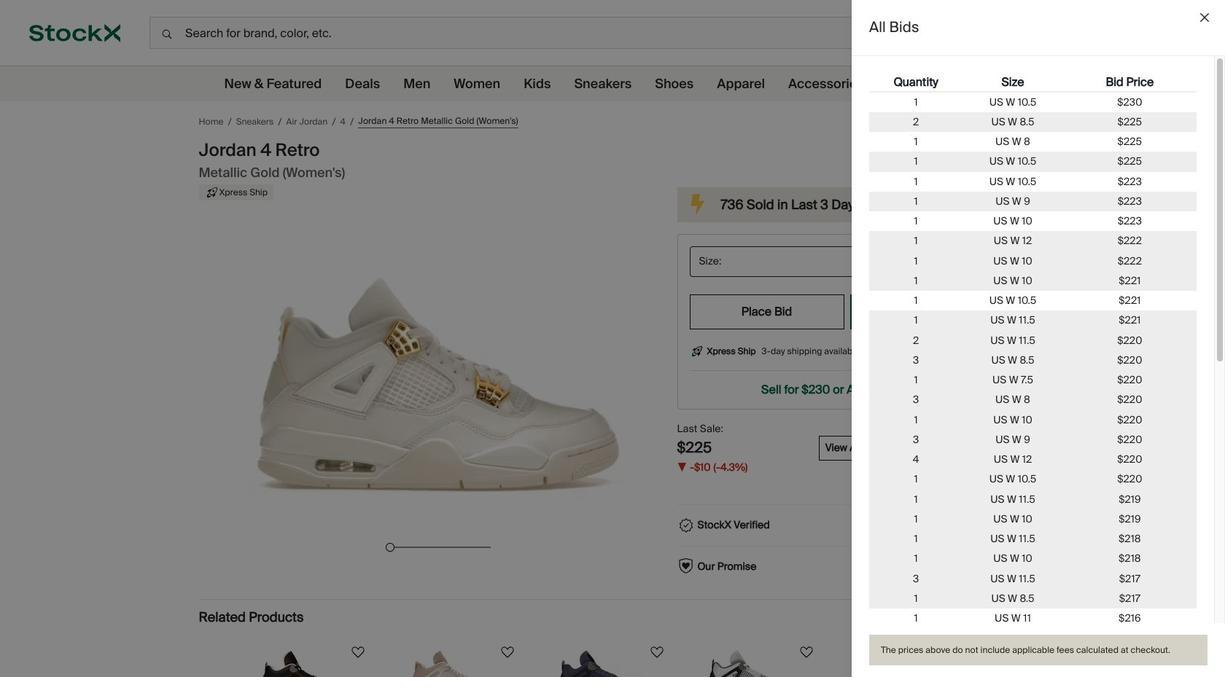 Task type: locate. For each thing, give the bounding box(es) containing it.
row
[[869, 73, 1197, 92], [869, 92, 1197, 112], [869, 112, 1197, 132], [869, 132, 1197, 152], [869, 152, 1197, 172], [869, 172, 1197, 192], [869, 192, 1197, 211], [869, 211, 1197, 231], [869, 231, 1197, 251], [869, 251, 1197, 271], [869, 271, 1197, 291], [869, 291, 1197, 311], [869, 311, 1197, 331], [869, 331, 1197, 351], [869, 351, 1197, 370], [869, 370, 1197, 390], [869, 390, 1197, 410], [869, 410, 1197, 430], [869, 430, 1197, 450], [869, 450, 1197, 470], [869, 470, 1197, 490], [869, 490, 1197, 510], [869, 510, 1197, 529], [869, 529, 1197, 549], [869, 549, 1197, 569], [869, 569, 1197, 589], [869, 589, 1197, 609], [869, 609, 1197, 629]]

follow image for jordan 4 retro starfish (women's) image
[[349, 644, 366, 661]]

3 follow image from the left
[[947, 644, 964, 661]]

1 follow image from the left
[[349, 644, 366, 661]]

6 row from the top
[[869, 172, 1197, 192]]

table
[[869, 73, 1197, 677]]

26 row from the top
[[869, 569, 1197, 589]]

19 row from the top
[[869, 430, 1197, 450]]

2 horizontal spatial follow image
[[947, 644, 964, 661]]

2 follow image from the left
[[797, 644, 815, 661]]

15 row from the top
[[869, 351, 1197, 370]]

12 row from the top
[[869, 291, 1197, 311]]

28 row from the top
[[869, 609, 1197, 629]]

share image
[[995, 112, 1016, 132]]

jordan 4 retro canyon purple (women's) image
[[551, 650, 653, 677]]

736 sold in last 3 days! image
[[680, 187, 715, 222]]

13 row from the top
[[869, 311, 1197, 331]]

1 follow image from the left
[[498, 644, 516, 661]]

1 horizontal spatial follow image
[[797, 644, 815, 661]]

0 horizontal spatial follow image
[[349, 644, 366, 661]]

4 row from the top
[[869, 132, 1197, 152]]

2 follow image from the left
[[648, 644, 665, 661]]

11 row from the top
[[869, 271, 1197, 291]]

toggle promise value prop image
[[994, 560, 1008, 575]]

9 row from the top
[[869, 231, 1197, 251]]

row group
[[869, 92, 1197, 677]]

2 row from the top
[[869, 92, 1197, 112]]

follow image
[[349, 644, 366, 661], [648, 644, 665, 661], [947, 644, 964, 661]]

jordan 4 retro fossil (women's) image
[[850, 650, 952, 677]]

23 row from the top
[[869, 510, 1197, 529]]

jordan 4 retro seafoam (women's) image
[[700, 650, 802, 677]]

0 horizontal spatial follow image
[[498, 644, 516, 661]]

stockx logo image
[[29, 24, 120, 42]]

toggle authenticity value prop image
[[994, 518, 1008, 533]]

favorite image
[[969, 112, 989, 132]]

dialog
[[852, 0, 1225, 677]]

1 row from the top
[[869, 73, 1197, 92]]

1 horizontal spatial follow image
[[648, 644, 665, 661]]

follow image
[[498, 644, 516, 661], [797, 644, 815, 661]]



Task type: vqa. For each thing, say whether or not it's contained in the screenshot.
"lines"
no



Task type: describe. For each thing, give the bounding box(es) containing it.
17 row from the top
[[869, 390, 1197, 410]]

20 row from the top
[[869, 450, 1197, 470]]

14 row from the top
[[869, 331, 1197, 351]]

24 row from the top
[[869, 529, 1197, 549]]

18 row from the top
[[869, 410, 1197, 430]]

follow image for jordan 4 retro shimmer (women's) "image"
[[498, 644, 516, 661]]

close image
[[1200, 13, 1209, 22]]

7 row from the top
[[869, 192, 1197, 211]]

8 row from the top
[[869, 211, 1197, 231]]

27 row from the top
[[869, 589, 1197, 609]]

16 row from the top
[[869, 370, 1197, 390]]

25 row from the top
[[869, 549, 1197, 569]]

10 row from the top
[[869, 251, 1197, 271]]

product category switcher element
[[0, 66, 1214, 101]]

21 row from the top
[[869, 470, 1197, 490]]

add to portfolio image
[[943, 112, 963, 132]]

jordan 4 retro starfish (women's) image
[[252, 650, 354, 677]]

follow image for 'jordan 4 retro seafoam (women's)' image
[[797, 644, 815, 661]]

follow image for jordan 4 retro fossil (women's) image
[[947, 644, 964, 661]]

5 row from the top
[[869, 152, 1197, 172]]

3 row from the top
[[869, 112, 1197, 132]]

jordan 4 retro shimmer (women's) image
[[401, 650, 503, 677]]

Search... search field
[[150, 17, 892, 49]]

22 row from the top
[[869, 490, 1197, 510]]

follow image for jordan 4 retro canyon purple (women's) image
[[648, 644, 665, 661]]

jordan 4 retro metallic gold (women's) 0 image
[[228, 217, 648, 538]]



